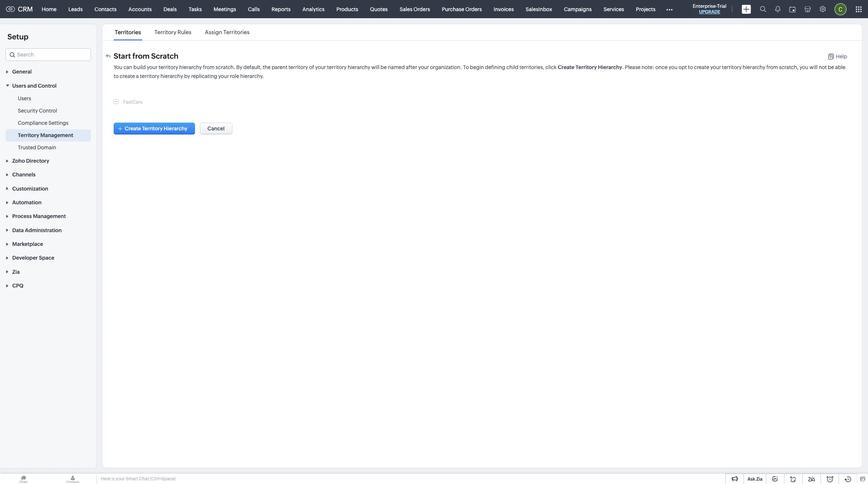 Task type: vqa. For each thing, say whether or not it's contained in the screenshot.
'General'
yes



Task type: locate. For each thing, give the bounding box(es) containing it.
signals element
[[771, 0, 785, 18]]

1 vertical spatial control
[[39, 108, 57, 114]]

zia inside zia dropdown button
[[12, 269, 20, 275]]

zia button
[[0, 265, 97, 279]]

0 horizontal spatial create
[[120, 73, 135, 79]]

role
[[230, 73, 239, 79]]

list
[[108, 24, 256, 40]]

profile element
[[830, 0, 851, 18]]

create
[[558, 64, 575, 70], [125, 126, 141, 132]]

management inside territory management link
[[40, 132, 73, 138]]

create inside 'button'
[[125, 126, 141, 132]]

control down general dropdown button
[[38, 83, 57, 89]]

accounts
[[129, 6, 152, 12]]

general button
[[0, 65, 97, 79]]

1 horizontal spatial zia
[[756, 477, 763, 482]]

you left opt
[[669, 64, 678, 70]]

and
[[27, 83, 37, 89]]

not
[[819, 64, 827, 70]]

create
[[694, 64, 709, 70], [120, 73, 135, 79]]

calls link
[[242, 0, 266, 18]]

1 vertical spatial users
[[18, 95, 31, 101]]

you right scratch,
[[800, 64, 809, 70]]

1 vertical spatial hierarchy
[[164, 126, 187, 132]]

will left named
[[371, 64, 380, 70]]

0 vertical spatial hierarchy
[[598, 64, 622, 70]]

replicating
[[191, 73, 217, 79]]

2 horizontal spatial from
[[767, 64, 778, 70]]

0 horizontal spatial to
[[114, 73, 119, 79]]

management for process management
[[33, 213, 66, 219]]

home link
[[36, 0, 62, 18]]

analytics link
[[297, 0, 331, 18]]

0 vertical spatial users
[[12, 83, 26, 89]]

1 vertical spatial create
[[125, 126, 141, 132]]

territory management
[[18, 132, 73, 138]]

be right not
[[828, 64, 834, 70]]

0 vertical spatial zia
[[12, 269, 20, 275]]

orders inside "link"
[[465, 6, 482, 12]]

orders right "sales"
[[414, 6, 430, 12]]

management inside process management dropdown button
[[33, 213, 66, 219]]

orders inside "link"
[[414, 6, 430, 12]]

2 territories from the left
[[223, 29, 250, 35]]

of
[[309, 64, 314, 70]]

security
[[18, 108, 38, 114]]

0 vertical spatial create
[[694, 64, 709, 70]]

0 vertical spatial control
[[38, 83, 57, 89]]

1 orders from the left
[[414, 6, 430, 12]]

territory inside "list"
[[154, 29, 176, 35]]

territory
[[159, 64, 178, 70], [289, 64, 308, 70], [327, 64, 347, 70], [722, 64, 742, 70], [140, 73, 159, 79]]

orders for purchase orders
[[465, 6, 482, 12]]

control up the compliance settings link
[[39, 108, 57, 114]]

create menu element
[[738, 0, 756, 18]]

cpq
[[12, 283, 23, 289]]

territories up start
[[115, 29, 141, 35]]

setup
[[7, 32, 28, 41]]

1 horizontal spatial be
[[828, 64, 834, 70]]

0 horizontal spatial be
[[381, 64, 387, 70]]

1 vertical spatial management
[[33, 213, 66, 219]]

0 horizontal spatial you
[[669, 64, 678, 70]]

users and control region
[[0, 92, 97, 154]]

child
[[507, 64, 519, 70]]

1 vertical spatial zia
[[756, 477, 763, 482]]

to down you
[[114, 73, 119, 79]]

1 will from the left
[[371, 64, 380, 70]]

1 horizontal spatial territories
[[223, 29, 250, 35]]

2 be from the left
[[828, 64, 834, 70]]

list containing territories
[[108, 24, 256, 40]]

. please note: once you opt to create your territory hierarchy from scratch, you will not be able to create a territory hierarchy by replicating your role hierarchy.
[[114, 64, 846, 79]]

0 horizontal spatial territories
[[115, 29, 141, 35]]

1 horizontal spatial you
[[800, 64, 809, 70]]

chat
[[139, 476, 149, 482]]

click
[[546, 64, 557, 70]]

contacts
[[95, 6, 117, 12]]

marketplace button
[[0, 237, 97, 251]]

process management button
[[0, 209, 97, 223]]

create right opt
[[694, 64, 709, 70]]

to right opt
[[688, 64, 693, 70]]

you
[[114, 64, 122, 70]]

process management
[[12, 213, 66, 219]]

developer space
[[12, 255, 54, 261]]

0 horizontal spatial from
[[133, 52, 150, 60]]

your
[[147, 64, 158, 70], [315, 64, 326, 70], [418, 64, 429, 70], [710, 64, 721, 70], [218, 73, 229, 79], [116, 476, 125, 482]]

your down scratch.
[[218, 73, 229, 79]]

from left scratch,
[[767, 64, 778, 70]]

channels button
[[0, 168, 97, 181]]

users
[[12, 83, 26, 89], [18, 95, 31, 101]]

be left named
[[381, 64, 387, 70]]

users left and
[[12, 83, 26, 89]]

customization
[[12, 186, 48, 192]]

users inside dropdown button
[[12, 83, 26, 89]]

0 horizontal spatial will
[[371, 64, 380, 70]]

channels
[[12, 172, 36, 178]]

will
[[371, 64, 380, 70], [810, 64, 818, 70]]

can
[[123, 64, 132, 70]]

will left not
[[810, 64, 818, 70]]

territory management link
[[18, 131, 73, 139]]

cancel
[[208, 126, 225, 132]]

be
[[381, 64, 387, 70], [828, 64, 834, 70]]

None field
[[6, 48, 91, 61]]

assign territories link
[[204, 29, 251, 35]]

data
[[12, 227, 24, 233]]

0 vertical spatial create
[[558, 64, 575, 70]]

0 horizontal spatial zia
[[12, 269, 20, 275]]

automation button
[[0, 195, 97, 209]]

zia up cpq
[[12, 269, 20, 275]]

1 vertical spatial to
[[114, 73, 119, 79]]

ask zia
[[748, 477, 763, 482]]

0 horizontal spatial hierarchy
[[164, 126, 187, 132]]

1 you from the left
[[669, 64, 678, 70]]

management up data administration "dropdown button"
[[33, 213, 66, 219]]

.
[[622, 64, 624, 70]]

from up "build"
[[133, 52, 150, 60]]

territories link
[[114, 29, 142, 35]]

2 will from the left
[[810, 64, 818, 70]]

0 horizontal spatial create
[[125, 126, 141, 132]]

marketplace
[[12, 241, 43, 247]]

reports
[[272, 6, 291, 12]]

domain
[[37, 144, 56, 150]]

1 horizontal spatial will
[[810, 64, 818, 70]]

users up security
[[18, 95, 31, 101]]

to
[[688, 64, 693, 70], [114, 73, 119, 79]]

territories right assign
[[223, 29, 250, 35]]

management down settings
[[40, 132, 73, 138]]

territory inside users and control region
[[18, 132, 39, 138]]

meetings
[[214, 6, 236, 12]]

home
[[42, 6, 57, 12]]

2 orders from the left
[[465, 6, 482, 12]]

create menu image
[[742, 5, 751, 14]]

1 horizontal spatial orders
[[465, 6, 482, 12]]

1 horizontal spatial create
[[694, 64, 709, 70]]

users inside region
[[18, 95, 31, 101]]

zia right ask
[[756, 477, 763, 482]]

orders right purchase
[[465, 6, 482, 12]]

calls
[[248, 6, 260, 12]]

smart
[[126, 476, 138, 482]]

search image
[[760, 6, 767, 12]]

create down can
[[120, 73, 135, 79]]

once
[[656, 64, 668, 70]]

from up replicating
[[203, 64, 215, 70]]

1 horizontal spatial to
[[688, 64, 693, 70]]

crm
[[18, 5, 33, 13]]

default,
[[244, 64, 262, 70]]

0 horizontal spatial orders
[[414, 6, 430, 12]]

control inside dropdown button
[[38, 83, 57, 89]]

0 vertical spatial to
[[688, 64, 693, 70]]

directory
[[26, 158, 49, 164]]

build
[[133, 64, 146, 70]]

0 vertical spatial management
[[40, 132, 73, 138]]



Task type: describe. For each thing, give the bounding box(es) containing it.
here
[[101, 476, 111, 482]]

space
[[39, 255, 54, 261]]

campaigns link
[[558, 0, 598, 18]]

users link
[[18, 95, 31, 102]]

scratch,
[[779, 64, 799, 70]]

orders for sales orders
[[414, 6, 430, 12]]

cpq button
[[0, 279, 97, 292]]

your right the of
[[315, 64, 326, 70]]

zoho
[[12, 158, 25, 164]]

data administration
[[12, 227, 62, 233]]

able
[[835, 64, 846, 70]]

named
[[388, 64, 405, 70]]

customization button
[[0, 181, 97, 195]]

sales orders link
[[394, 0, 436, 18]]

tasks link
[[183, 0, 208, 18]]

help
[[836, 54, 848, 59]]

management for territory management
[[40, 132, 73, 138]]

users and control button
[[0, 79, 97, 92]]

salesinbox
[[526, 6, 552, 12]]

enterprise-trial upgrade
[[693, 3, 727, 14]]

after
[[406, 64, 417, 70]]

signals image
[[775, 6, 781, 12]]

purchase
[[442, 6, 464, 12]]

chats image
[[0, 474, 47, 484]]

users for users
[[18, 95, 31, 101]]

calendar image
[[790, 6, 796, 12]]

a
[[136, 73, 139, 79]]

services link
[[598, 0, 630, 18]]

1 be from the left
[[381, 64, 387, 70]]

sales
[[400, 6, 413, 12]]

leads
[[68, 6, 83, 12]]

territories,
[[520, 64, 545, 70]]

accounts link
[[123, 0, 158, 18]]

note:
[[642, 64, 655, 70]]

projects
[[636, 6, 656, 12]]

your right is
[[116, 476, 125, 482]]

be inside . please note: once you opt to create your territory hierarchy from scratch, you will not be able to create a territory hierarchy by replicating your role hierarchy.
[[828, 64, 834, 70]]

contacts image
[[49, 474, 96, 484]]

is
[[111, 476, 115, 482]]

quotes link
[[364, 0, 394, 18]]

general
[[12, 69, 32, 75]]

users and control
[[12, 83, 57, 89]]

Other Modules field
[[662, 3, 678, 15]]

your right opt
[[710, 64, 721, 70]]

defining
[[485, 64, 505, 70]]

services
[[604, 6, 624, 12]]

meetings link
[[208, 0, 242, 18]]

1 territories from the left
[[115, 29, 141, 35]]

your right after
[[418, 64, 429, 70]]

your right "build"
[[147, 64, 158, 70]]

1 horizontal spatial from
[[203, 64, 215, 70]]

zoho directory
[[12, 158, 49, 164]]

analytics
[[303, 6, 325, 12]]

profile image
[[835, 3, 847, 15]]

automation
[[12, 200, 42, 205]]

purchase orders link
[[436, 0, 488, 18]]

hierarchy.
[[240, 73, 264, 79]]

(ctrl+space)
[[150, 476, 176, 482]]

deals link
[[158, 0, 183, 18]]

users for users and control
[[12, 83, 26, 89]]

quotes
[[370, 6, 388, 12]]

trusted domain
[[18, 144, 56, 150]]

cancel link
[[200, 123, 233, 135]]

1 horizontal spatial hierarchy
[[598, 64, 622, 70]]

the
[[263, 64, 271, 70]]

2 you from the left
[[800, 64, 809, 70]]

sales orders
[[400, 6, 430, 12]]

from inside . please note: once you opt to create your territory hierarchy from scratch, you will not be able to create a territory hierarchy by replicating your role hierarchy.
[[767, 64, 778, 70]]

here is your smart chat (ctrl+space)
[[101, 476, 176, 482]]

hierarchy inside 'button'
[[164, 126, 187, 132]]

assign
[[205, 29, 222, 35]]

start from scratch
[[114, 52, 179, 60]]

create territory hierarchy button
[[114, 123, 195, 135]]

control inside region
[[39, 108, 57, 114]]

create territory hierarchy
[[125, 126, 187, 132]]

purchase orders
[[442, 6, 482, 12]]

trusted domain link
[[18, 144, 56, 151]]

developer
[[12, 255, 38, 261]]

compliance settings
[[18, 120, 68, 126]]

reports link
[[266, 0, 297, 18]]

search element
[[756, 0, 771, 18]]

trusted
[[18, 144, 36, 150]]

administration
[[25, 227, 62, 233]]

invoices link
[[488, 0, 520, 18]]

territory inside 'button'
[[142, 126, 163, 132]]

invoices
[[494, 6, 514, 12]]

by
[[236, 64, 242, 70]]

security control
[[18, 108, 57, 114]]

settings
[[48, 120, 68, 126]]

data administration button
[[0, 223, 97, 237]]

leads link
[[62, 0, 89, 18]]

by
[[184, 73, 190, 79]]

products link
[[331, 0, 364, 18]]

will inside . please note: once you opt to create your territory hierarchy from scratch, you will not be able to create a territory hierarchy by replicating your role hierarchy.
[[810, 64, 818, 70]]

territory rules link
[[153, 29, 193, 35]]

opt
[[679, 64, 687, 70]]

Search text field
[[6, 49, 91, 61]]

1 vertical spatial create
[[120, 73, 135, 79]]

help link
[[829, 54, 848, 60]]

projects link
[[630, 0, 662, 18]]

begin
[[470, 64, 484, 70]]

scratch.
[[216, 64, 235, 70]]

assign territories
[[205, 29, 250, 35]]

enterprise-
[[693, 3, 717, 9]]

contacts link
[[89, 0, 123, 18]]

start
[[114, 52, 131, 60]]

1 horizontal spatial create
[[558, 64, 575, 70]]

organization.
[[430, 64, 462, 70]]

please
[[625, 64, 641, 70]]

territory rules
[[154, 29, 191, 35]]

zoho directory button
[[0, 154, 97, 168]]



